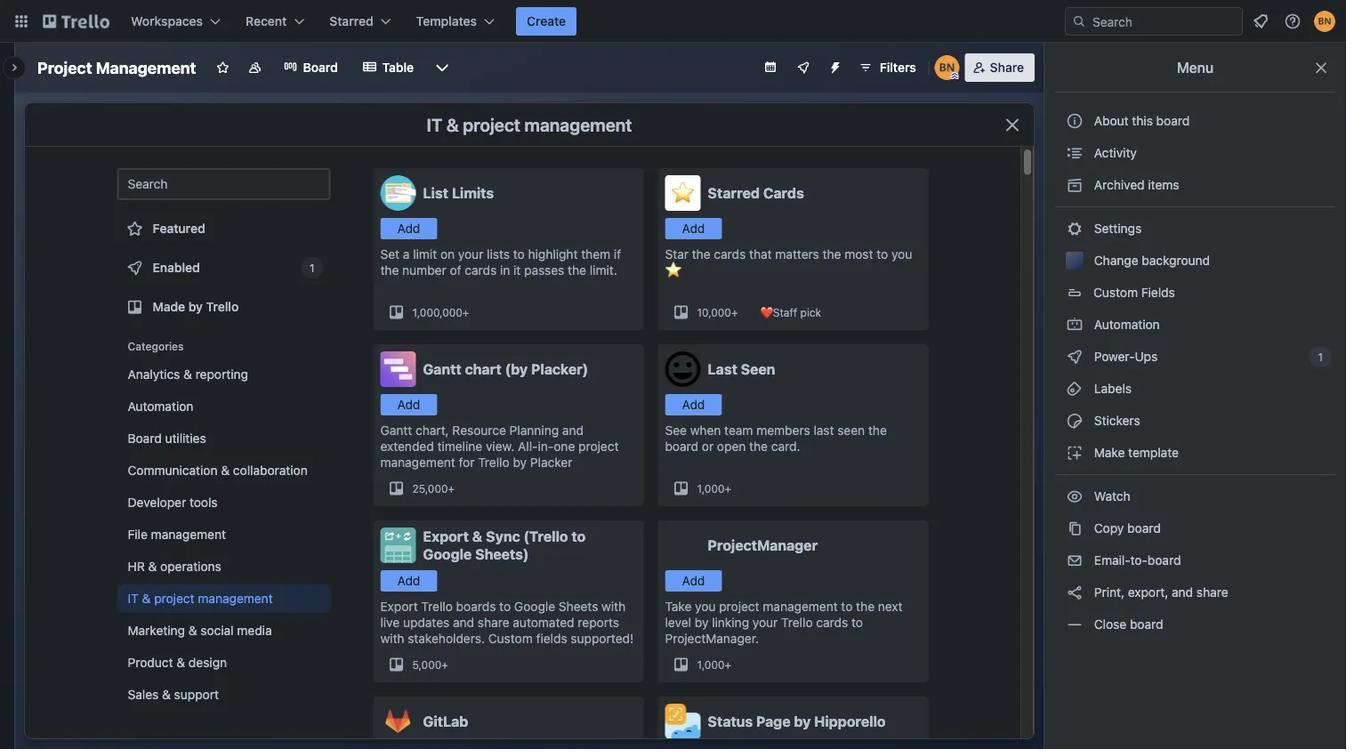 Task type: locate. For each thing, give the bounding box(es) containing it.
share down "boards"
[[478, 615, 510, 630]]

export down 25,000 + on the bottom left
[[423, 528, 469, 545]]

add button
[[380, 218, 437, 239], [665, 218, 722, 239], [380, 394, 437, 416], [665, 394, 722, 416], [380, 570, 437, 592], [665, 570, 722, 592]]

add up chart,
[[397, 397, 420, 412]]

1,000 + down or
[[697, 482, 732, 495]]

custom down change
[[1094, 285, 1138, 300]]

with
[[602, 599, 626, 614], [380, 631, 404, 646]]

add up a in the left of the page
[[397, 221, 420, 236]]

background
[[1142, 253, 1210, 268]]

add for gantt chart (by placker)
[[397, 397, 420, 412]]

gantt chart (by placker)
[[423, 361, 588, 378]]

add for starred cards
[[682, 221, 705, 236]]

this member is an admin of this board. image
[[951, 72, 959, 80]]

gitlab
[[423, 713, 468, 730]]

trello
[[206, 299, 239, 314], [478, 455, 510, 470], [421, 599, 453, 614], [781, 615, 813, 630]]

automation up the power-ups
[[1091, 317, 1160, 332]]

take
[[665, 599, 692, 614]]

workspace visible image
[[248, 61, 262, 75]]

0 vertical spatial automation link
[[1055, 311, 1336, 339]]

google inside the export & sync (trello to google sheets)
[[423, 546, 472, 563]]

list limits
[[423, 185, 494, 202]]

0 notifications image
[[1250, 11, 1272, 32]]

add for export & sync (trello to google sheets)
[[397, 574, 420, 588]]

0 horizontal spatial and
[[453, 615, 474, 630]]

custom down automated
[[488, 631, 533, 646]]

starred left 'cards'
[[708, 185, 760, 202]]

1 sm image from the top
[[1066, 144, 1084, 162]]

you inside take you project management to the next level by linking your trello cards to projectmanager.
[[695, 599, 716, 614]]

5 sm image from the top
[[1066, 552, 1084, 569]]

open information menu image
[[1284, 12, 1302, 30]]

0 vertical spatial automation
[[1091, 317, 1160, 332]]

the down team
[[749, 439, 768, 454]]

2 1,000 + from the top
[[697, 658, 732, 671]]

0 horizontal spatial it
[[128, 591, 139, 606]]

your up of
[[458, 247, 484, 262]]

labels link
[[1055, 375, 1336, 403]]

open
[[717, 439, 746, 454]]

by right made
[[188, 299, 203, 314]]

add button up take
[[665, 570, 722, 592]]

sm image left power- on the right
[[1066, 348, 1084, 366]]

share down email-to-board "link"
[[1197, 585, 1229, 600]]

the left next
[[856, 599, 875, 614]]

add up star
[[682, 221, 705, 236]]

0 horizontal spatial share
[[478, 615, 510, 630]]

4 sm image from the top
[[1066, 412, 1084, 430]]

0 horizontal spatial automation link
[[117, 392, 331, 421]]

0 horizontal spatial google
[[423, 546, 472, 563]]

with up 'reports'
[[602, 599, 626, 614]]

& right hr
[[148, 559, 157, 574]]

export trello boards to google sheets with live updates and share automated reports with stakeholders. custom fields supported!
[[380, 599, 634, 646]]

sm image left make
[[1066, 444, 1084, 462]]

sm image for email-to-board
[[1066, 552, 1084, 569]]

trello up updates
[[421, 599, 453, 614]]

4 sm image from the top
[[1066, 488, 1084, 505]]

& down board utilities link
[[221, 463, 230, 478]]

1 vertical spatial automation
[[128, 399, 193, 414]]

1 vertical spatial board
[[128, 431, 162, 446]]

Search text field
[[117, 168, 331, 200]]

& up marketing at bottom
[[142, 591, 151, 606]]

live
[[380, 615, 400, 630]]

seen
[[838, 423, 865, 438]]

& inside 'link'
[[148, 559, 157, 574]]

1 vertical spatial automation link
[[117, 392, 331, 421]]

marketing
[[128, 623, 185, 638]]

export for export & sync (trello to google sheets)
[[423, 528, 469, 545]]

1,000
[[697, 482, 725, 495], [697, 658, 725, 671]]

starred for starred
[[330, 14, 373, 28]]

project up linking
[[719, 599, 760, 614]]

5,000
[[412, 658, 442, 671]]

to-
[[1131, 553, 1148, 568]]

add button up when
[[665, 394, 722, 416]]

0 vertical spatial gantt
[[423, 361, 462, 378]]

board inside "link"
[[1148, 553, 1181, 568]]

(by
[[505, 361, 528, 378]]

& left 'design'
[[177, 655, 185, 670]]

automation image
[[821, 53, 846, 78]]

1 vertical spatial export
[[380, 599, 418, 614]]

2 sm image from the top
[[1066, 176, 1084, 194]]

add button up a in the left of the page
[[380, 218, 437, 239]]

communication & collaboration
[[128, 463, 308, 478]]

add button for gantt chart (by placker)
[[380, 394, 437, 416]]

print, export, and share
[[1091, 585, 1229, 600]]

1 vertical spatial starred
[[708, 185, 760, 202]]

and down "boards"
[[453, 615, 474, 630]]

1 vertical spatial and
[[1172, 585, 1193, 600]]

0 horizontal spatial board
[[128, 431, 162, 446]]

trello down view.
[[478, 455, 510, 470]]

1 1,000 from the top
[[697, 482, 725, 495]]

sm image for power-ups
[[1066, 348, 1084, 366]]

add button for last seen
[[665, 394, 722, 416]]

0 vertical spatial share
[[1197, 585, 1229, 600]]

1 horizontal spatial it & project management
[[427, 114, 632, 135]]

0 vertical spatial it
[[427, 114, 442, 135]]

1,000,000 +
[[412, 306, 469, 319]]

1,000 for last seen
[[697, 482, 725, 495]]

1 horizontal spatial custom
[[1094, 285, 1138, 300]]

0 vertical spatial your
[[458, 247, 484, 262]]

0 vertical spatial 1,000
[[697, 482, 725, 495]]

board down starred popup button
[[303, 60, 338, 75]]

⭐️
[[665, 263, 678, 278]]

0 horizontal spatial starred
[[330, 14, 373, 28]]

1,000 + for projectmanager
[[697, 658, 732, 671]]

it & project management
[[427, 114, 632, 135], [128, 591, 273, 606]]

most
[[845, 247, 873, 262]]

1 horizontal spatial and
[[562, 423, 584, 438]]

1 horizontal spatial automation link
[[1055, 311, 1336, 339]]

card.
[[771, 439, 800, 454]]

❤️ staff pick
[[759, 306, 821, 319]]

1 horizontal spatial gantt
[[423, 361, 462, 378]]

0 vertical spatial custom
[[1094, 285, 1138, 300]]

placker
[[530, 455, 573, 470]]

copy board
[[1091, 521, 1161, 536]]

sm image inside 'watch' link
[[1066, 488, 1084, 505]]

export inside export trello boards to google sheets with live updates and share automated reports with stakeholders. custom fields supported!
[[380, 599, 418, 614]]

ben nelson (bennelson96) image
[[935, 55, 960, 80]]

1,000 + for last seen
[[697, 482, 732, 495]]

1 vertical spatial google
[[514, 599, 555, 614]]

7 sm image from the top
[[1066, 584, 1084, 602]]

last
[[708, 361, 738, 378]]

0 vertical spatial 1
[[310, 262, 315, 274]]

sm image inside email-to-board "link"
[[1066, 552, 1084, 569]]

labels
[[1091, 381, 1132, 396]]

and up 'one'
[[562, 423, 584, 438]]

0 vertical spatial and
[[562, 423, 584, 438]]

or
[[702, 439, 714, 454]]

watch link
[[1055, 482, 1336, 511]]

gantt inside gantt chart, resource planning and extended timeline view. all-in-one project management for trello by placker
[[380, 423, 412, 438]]

it down hr
[[128, 591, 139, 606]]

add
[[397, 221, 420, 236], [682, 221, 705, 236], [397, 397, 420, 412], [682, 397, 705, 412], [397, 574, 420, 588], [682, 574, 705, 588]]

8 sm image from the top
[[1066, 616, 1084, 634]]

board link
[[273, 53, 349, 82]]

change background
[[1091, 253, 1210, 268]]

sm image inside labels link
[[1066, 380, 1084, 398]]

sm image left print,
[[1066, 584, 1084, 602]]

to inside export trello boards to google sheets with live updates and share automated reports with stakeholders. custom fields supported!
[[499, 599, 511, 614]]

0 horizontal spatial gantt
[[380, 423, 412, 438]]

google left sheets)
[[423, 546, 472, 563]]

ups
[[1135, 349, 1158, 364]]

sm image inside the make template link
[[1066, 444, 1084, 462]]

developer tools
[[128, 495, 218, 510]]

power-ups
[[1091, 349, 1161, 364]]

0 vertical spatial cards
[[714, 247, 746, 262]]

1,000 down or
[[697, 482, 725, 495]]

1 1,000 + from the top
[[697, 482, 732, 495]]

1 horizontal spatial export
[[423, 528, 469, 545]]

board up "print, export, and share"
[[1148, 553, 1181, 568]]

0 horizontal spatial with
[[380, 631, 404, 646]]

add up take
[[682, 574, 705, 588]]

& for communication & collaboration link
[[221, 463, 230, 478]]

1 vertical spatial 1,000
[[697, 658, 725, 671]]

& right analytics
[[183, 367, 192, 382]]

google up automated
[[514, 599, 555, 614]]

with down live at the bottom left of page
[[380, 631, 404, 646]]

add up when
[[682, 397, 705, 412]]

1 horizontal spatial it
[[427, 114, 442, 135]]

add button up updates
[[380, 570, 437, 592]]

1 vertical spatial share
[[478, 615, 510, 630]]

& left the sync
[[472, 528, 483, 545]]

your inside take you project management to the next level by linking your trello cards to projectmanager.
[[753, 615, 778, 630]]

1 vertical spatial your
[[753, 615, 778, 630]]

add for list limits
[[397, 221, 420, 236]]

2 sm image from the top
[[1066, 316, 1084, 334]]

sm image inside the print, export, and share link
[[1066, 584, 1084, 602]]

power ups image
[[796, 61, 810, 75]]

extended
[[380, 439, 434, 454]]

2 vertical spatial cards
[[816, 615, 848, 630]]

email-to-board link
[[1055, 546, 1336, 575]]

1,000 down projectmanager.
[[697, 658, 725, 671]]

❤️
[[759, 306, 770, 319]]

cards inside star the cards that matters the most to you ⭐️
[[714, 247, 746, 262]]

board down the see
[[665, 439, 699, 454]]

gantt up extended
[[380, 423, 412, 438]]

gantt
[[423, 361, 462, 378], [380, 423, 412, 438]]

automation link down analytics & reporting link at the left of page
[[117, 392, 331, 421]]

1 vertical spatial 1
[[1318, 351, 1323, 363]]

board left utilities
[[128, 431, 162, 446]]

1 horizontal spatial 1
[[1318, 351, 1323, 363]]

Search field
[[1086, 8, 1242, 35]]

sync
[[486, 528, 520, 545]]

starred button
[[319, 7, 402, 36]]

export inside the export & sync (trello to google sheets)
[[423, 528, 469, 545]]

you right take
[[695, 599, 716, 614]]

0 vertical spatial with
[[602, 599, 626, 614]]

cards
[[714, 247, 746, 262], [465, 263, 497, 278], [816, 615, 848, 630]]

1 horizontal spatial you
[[892, 247, 912, 262]]

automation link down custom fields button
[[1055, 311, 1336, 339]]

starred up table link
[[330, 14, 373, 28]]

sm image for automation
[[1066, 316, 1084, 334]]

make
[[1094, 445, 1125, 460]]

1 vertical spatial custom
[[488, 631, 533, 646]]

back to home image
[[43, 7, 109, 36]]

project
[[37, 58, 92, 77]]

email-to-board
[[1091, 553, 1181, 568]]

1 horizontal spatial with
[[602, 599, 626, 614]]

sheets
[[559, 599, 598, 614]]

hr & operations
[[128, 559, 221, 574]]

sm image inside "stickers" link
[[1066, 412, 1084, 430]]

planning
[[510, 423, 559, 438]]

board utilities link
[[117, 424, 331, 453]]

you right most
[[892, 247, 912, 262]]

projectmanager.
[[665, 631, 759, 646]]

0 horizontal spatial export
[[380, 599, 418, 614]]

0 horizontal spatial cards
[[465, 263, 497, 278]]

add button for export & sync (trello to google sheets)
[[380, 570, 437, 592]]

board right this
[[1157, 113, 1190, 128]]

your right linking
[[753, 615, 778, 630]]

sm image left stickers
[[1066, 412, 1084, 430]]

the
[[692, 247, 711, 262], [823, 247, 841, 262], [380, 263, 399, 278], [568, 263, 586, 278], [868, 423, 887, 438], [749, 439, 768, 454], [856, 599, 875, 614]]

make template link
[[1055, 439, 1336, 467]]

5 sm image from the top
[[1066, 444, 1084, 462]]

automation up board utilities
[[128, 399, 193, 414]]

0 vertical spatial google
[[423, 546, 472, 563]]

2 1,000 from the top
[[697, 658, 725, 671]]

filters
[[880, 60, 916, 75]]

2 vertical spatial and
[[453, 615, 474, 630]]

1 vertical spatial gantt
[[380, 423, 412, 438]]

0 horizontal spatial your
[[458, 247, 484, 262]]

it
[[427, 114, 442, 135], [128, 591, 139, 606]]

chart,
[[416, 423, 449, 438]]

+ for list limits
[[463, 306, 469, 319]]

0 horizontal spatial it & project management
[[128, 591, 273, 606]]

this
[[1132, 113, 1153, 128]]

you
[[892, 247, 912, 262], [695, 599, 716, 614]]

add button up star
[[665, 218, 722, 239]]

1 for enabled
[[310, 262, 315, 274]]

product & design link
[[117, 649, 331, 677]]

you inside star the cards that matters the most to you ⭐️
[[892, 247, 912, 262]]

sm image for make template
[[1066, 444, 1084, 462]]

export up live at the bottom left of page
[[380, 599, 418, 614]]

1 horizontal spatial starred
[[708, 185, 760, 202]]

sm image for labels
[[1066, 380, 1084, 398]]

board down export,
[[1130, 617, 1164, 632]]

trello inside gantt chart, resource planning and extended timeline view. all-in-one project management for trello by placker
[[478, 455, 510, 470]]

your
[[458, 247, 484, 262], [753, 615, 778, 630]]

0 vertical spatial board
[[303, 60, 338, 75]]

sm image left the close
[[1066, 616, 1084, 634]]

page
[[756, 713, 791, 730]]

gantt left chart
[[423, 361, 462, 378]]

starred inside popup button
[[330, 14, 373, 28]]

add button up chart,
[[380, 394, 437, 416]]

by up projectmanager.
[[695, 615, 709, 630]]

& for sales & support link
[[162, 687, 171, 702]]

6 sm image from the top
[[1066, 520, 1084, 537]]

projectmanager
[[708, 537, 818, 554]]

sm image inside settings link
[[1066, 220, 1084, 238]]

& left social
[[188, 623, 197, 638]]

sm image left activity
[[1066, 144, 1084, 162]]

board
[[1157, 113, 1190, 128], [665, 439, 699, 454], [1128, 521, 1161, 536], [1148, 553, 1181, 568], [1130, 617, 1164, 632]]

3 sm image from the top
[[1066, 380, 1084, 398]]

file
[[128, 527, 148, 542]]

1,000 + down projectmanager.
[[697, 658, 732, 671]]

1 horizontal spatial cards
[[714, 247, 746, 262]]

1 horizontal spatial google
[[514, 599, 555, 614]]

sm image left archived
[[1066, 176, 1084, 194]]

made
[[153, 299, 185, 314]]

1 vertical spatial you
[[695, 599, 716, 614]]

enabled
[[153, 260, 200, 275]]

0 vertical spatial you
[[892, 247, 912, 262]]

sm image
[[1066, 220, 1084, 238], [1066, 316, 1084, 334], [1066, 380, 1084, 398], [1066, 488, 1084, 505], [1066, 552, 1084, 569]]

1,000 for projectmanager
[[697, 658, 725, 671]]

by down 'all-'
[[513, 455, 527, 470]]

if
[[614, 247, 621, 262]]

it down customize views image
[[427, 114, 442, 135]]

1 vertical spatial with
[[380, 631, 404, 646]]

1 sm image from the top
[[1066, 220, 1084, 238]]

1 vertical spatial it & project management
[[128, 591, 273, 606]]

about this board button
[[1055, 107, 1336, 135]]

0 horizontal spatial custom
[[488, 631, 533, 646]]

trello right made
[[206, 299, 239, 314]]

board
[[303, 60, 338, 75], [128, 431, 162, 446]]

sm image
[[1066, 144, 1084, 162], [1066, 176, 1084, 194], [1066, 348, 1084, 366], [1066, 412, 1084, 430], [1066, 444, 1084, 462], [1066, 520, 1084, 537], [1066, 584, 1084, 602], [1066, 616, 1084, 634]]

1 horizontal spatial your
[[753, 615, 778, 630]]

hr & operations link
[[117, 553, 331, 581]]

calendar power-up image
[[763, 60, 778, 74]]

board up to-
[[1128, 521, 1161, 536]]

1 vertical spatial 1,000 +
[[697, 658, 732, 671]]

1 vertical spatial cards
[[465, 263, 497, 278]]

template
[[1128, 445, 1179, 460]]

add up updates
[[397, 574, 420, 588]]

to inside star the cards that matters the most to you ⭐️
[[877, 247, 888, 262]]

0 horizontal spatial 1
[[310, 262, 315, 274]]

sm image inside the archived items link
[[1066, 176, 1084, 194]]

sm image inside copy board link
[[1066, 520, 1084, 537]]

sm image inside close board link
[[1066, 616, 1084, 634]]

members
[[757, 423, 810, 438]]

project right 'one'
[[578, 439, 619, 454]]

2 horizontal spatial cards
[[816, 615, 848, 630]]

and
[[562, 423, 584, 438], [1172, 585, 1193, 600], [453, 615, 474, 630]]

sm image left 'copy'
[[1066, 520, 1084, 537]]

add button for list limits
[[380, 218, 437, 239]]

stakeholders.
[[408, 631, 485, 646]]

3 sm image from the top
[[1066, 348, 1084, 366]]

sm image inside activity link
[[1066, 144, 1084, 162]]

trello right linking
[[781, 615, 813, 630]]

& right sales
[[162, 687, 171, 702]]

and down email-to-board "link"
[[1172, 585, 1193, 600]]

list
[[423, 185, 448, 202]]

1 horizontal spatial board
[[303, 60, 338, 75]]

1 horizontal spatial share
[[1197, 585, 1229, 600]]

share inside the print, export, and share link
[[1197, 585, 1229, 600]]

Board name text field
[[28, 53, 205, 82]]

google inside export trello boards to google sheets with live updates and share automated reports with stakeholders. custom fields supported!
[[514, 599, 555, 614]]

0 horizontal spatial you
[[695, 599, 716, 614]]

close board
[[1091, 617, 1164, 632]]

custom inside button
[[1094, 285, 1138, 300]]

0 vertical spatial export
[[423, 528, 469, 545]]

& for product & design link
[[177, 655, 185, 670]]

0 vertical spatial starred
[[330, 14, 373, 28]]

0 vertical spatial 1,000 +
[[697, 482, 732, 495]]

fields
[[536, 631, 567, 646]]

sm image for close board
[[1066, 616, 1084, 634]]



Task type: vqa. For each thing, say whether or not it's contained in the screenshot.
topmost Starred
yes



Task type: describe. For each thing, give the bounding box(es) containing it.
set
[[380, 247, 400, 262]]

search image
[[1072, 14, 1086, 28]]

file management
[[128, 527, 226, 542]]

star the cards that matters the most to you ⭐️
[[665, 247, 912, 278]]

stickers
[[1091, 413, 1140, 428]]

pick
[[800, 306, 821, 319]]

reporting
[[196, 367, 248, 382]]

by inside gantt chart, resource planning and extended timeline view. all-in-one project management for trello by placker
[[513, 455, 527, 470]]

that
[[749, 247, 772, 262]]

marketing & social media
[[128, 623, 272, 638]]

board for board utilities
[[128, 431, 162, 446]]

copy
[[1094, 521, 1124, 536]]

operations
[[160, 559, 221, 574]]

to inside the export & sync (trello to google sheets)
[[572, 528, 586, 545]]

25,000
[[412, 482, 448, 495]]

0 vertical spatial it & project management
[[427, 114, 632, 135]]

them
[[581, 247, 611, 262]]

board utilities
[[128, 431, 206, 446]]

for
[[459, 455, 475, 470]]

sm image for copy board
[[1066, 520, 1084, 537]]

linking
[[712, 615, 749, 630]]

sm image for stickers
[[1066, 412, 1084, 430]]

sm image for activity
[[1066, 144, 1084, 162]]

ben nelson (bennelson96) image
[[1314, 11, 1336, 32]]

gantt chart, resource planning and extended timeline view. all-in-one project management for trello by placker
[[380, 423, 619, 470]]

archived items
[[1091, 178, 1180, 192]]

sm image for watch
[[1066, 488, 1084, 505]]

analytics & reporting
[[128, 367, 248, 382]]

1 horizontal spatial automation
[[1091, 317, 1160, 332]]

project up the limits
[[463, 114, 521, 135]]

last
[[814, 423, 834, 438]]

it & project management link
[[117, 585, 331, 613]]

project inside gantt chart, resource planning and extended timeline view. all-in-one project management for trello by placker
[[578, 439, 619, 454]]

made by trello
[[153, 299, 239, 314]]

communication & collaboration link
[[117, 456, 331, 485]]

recent button
[[235, 7, 315, 36]]

project inside take you project management to the next level by linking your trello cards to projectmanager.
[[719, 599, 760, 614]]

view.
[[486, 439, 515, 454]]

developer tools link
[[117, 489, 331, 517]]

add button for starred cards
[[665, 218, 722, 239]]

sm image for archived items
[[1066, 176, 1084, 194]]

2 horizontal spatial and
[[1172, 585, 1193, 600]]

trello inside take you project management to the next level by linking your trello cards to projectmanager.
[[781, 615, 813, 630]]

gantt for gantt chart, resource planning and extended timeline view. all-in-one project management for trello by placker
[[380, 423, 412, 438]]

sales
[[128, 687, 159, 702]]

take you project management to the next level by linking your trello cards to projectmanager.
[[665, 599, 903, 646]]

workspaces button
[[120, 7, 231, 36]]

board for board
[[303, 60, 338, 75]]

made by trello link
[[117, 289, 331, 325]]

chart
[[465, 361, 502, 378]]

board inside see when team members last seen the board or open the card.
[[665, 439, 699, 454]]

5,000 +
[[412, 658, 448, 671]]

custom inside export trello boards to google sheets with live updates and share automated reports with stakeholders. custom fields supported!
[[488, 631, 533, 646]]

in
[[500, 263, 510, 278]]

the left most
[[823, 247, 841, 262]]

& inside the export & sync (trello to google sheets)
[[472, 528, 483, 545]]

add for projectmanager
[[682, 574, 705, 588]]

passes
[[524, 263, 564, 278]]

to inside set a limit on your lists to highlight them if the number of cards in it passes the limit.
[[513, 247, 525, 262]]

+ for gantt chart (by placker)
[[448, 482, 455, 495]]

customize views image
[[434, 59, 451, 77]]

the right star
[[692, 247, 711, 262]]

add for last seen
[[682, 397, 705, 412]]

& for hr & operations 'link'
[[148, 559, 157, 574]]

+ for export & sync (trello to google sheets)
[[442, 658, 448, 671]]

& for it & project management link
[[142, 591, 151, 606]]

gantt for gantt chart (by placker)
[[423, 361, 462, 378]]

board inside button
[[1157, 113, 1190, 128]]

project down hr & operations
[[154, 591, 195, 606]]

activity link
[[1055, 139, 1336, 167]]

0 horizontal spatial automation
[[128, 399, 193, 414]]

by inside take you project management to the next level by linking your trello cards to projectmanager.
[[695, 615, 709, 630]]

it
[[514, 263, 521, 278]]

and inside gantt chart, resource planning and extended timeline view. all-in-one project management for trello by placker
[[562, 423, 584, 438]]

number
[[402, 263, 446, 278]]

table link
[[352, 53, 425, 82]]

the inside take you project management to the next level by linking your trello cards to projectmanager.
[[856, 599, 875, 614]]

see when team members last seen the board or open the card.
[[665, 423, 887, 454]]

by right page at the right bottom of the page
[[794, 713, 811, 730]]

25,000 +
[[412, 482, 455, 495]]

collaboration
[[233, 463, 308, 478]]

the down the set at the left top
[[380, 263, 399, 278]]

starred cards
[[708, 185, 804, 202]]

your inside set a limit on your lists to highlight them if the number of cards in it passes the limit.
[[458, 247, 484, 262]]

the right seen
[[868, 423, 887, 438]]

hipporello
[[814, 713, 886, 730]]

file management link
[[117, 521, 331, 549]]

1 for power-ups
[[1318, 351, 1323, 363]]

make template
[[1091, 445, 1179, 460]]

trello inside export trello boards to google sheets with live updates and share automated reports with stakeholders. custom fields supported!
[[421, 599, 453, 614]]

& down customize views image
[[446, 114, 459, 135]]

management inside take you project management to the next level by linking your trello cards to projectmanager.
[[763, 599, 838, 614]]

see
[[665, 423, 687, 438]]

next
[[878, 599, 903, 614]]

resource
[[452, 423, 506, 438]]

featured
[[153, 221, 205, 236]]

cards inside set a limit on your lists to highlight them if the number of cards in it passes the limit.
[[465, 263, 497, 278]]

starred for starred cards
[[708, 185, 760, 202]]

sm image for print, export, and share
[[1066, 584, 1084, 602]]

1 vertical spatial it
[[128, 591, 139, 606]]

star or unstar board image
[[216, 61, 230, 75]]

support
[[174, 687, 219, 702]]

close
[[1094, 617, 1127, 632]]

seen
[[741, 361, 775, 378]]

limits
[[452, 185, 494, 202]]

matters
[[775, 247, 819, 262]]

product & design
[[128, 655, 227, 670]]

updates
[[403, 615, 450, 630]]

& for marketing & social media link
[[188, 623, 197, 638]]

management inside gantt chart, resource planning and extended timeline view. all-in-one project management for trello by placker
[[380, 455, 455, 470]]

boards
[[456, 599, 496, 614]]

supported!
[[571, 631, 634, 646]]

print,
[[1094, 585, 1125, 600]]

10,000 +
[[697, 306, 738, 319]]

1,000,000
[[412, 306, 463, 319]]

sales & support link
[[117, 681, 331, 709]]

cards
[[763, 185, 804, 202]]

sm image for settings
[[1066, 220, 1084, 238]]

trello inside 'link'
[[206, 299, 239, 314]]

export for export trello boards to google sheets with live updates and share automated reports with stakeholders. custom fields supported!
[[380, 599, 418, 614]]

share inside export trello boards to google sheets with live updates and share automated reports with stakeholders. custom fields supported!
[[478, 615, 510, 630]]

copy board link
[[1055, 514, 1336, 543]]

power-
[[1094, 349, 1135, 364]]

placker)
[[531, 361, 588, 378]]

items
[[1148, 178, 1180, 192]]

developer
[[128, 495, 186, 510]]

close board link
[[1055, 610, 1336, 639]]

stickers link
[[1055, 407, 1336, 435]]

+ for last seen
[[725, 482, 732, 495]]

filters button
[[853, 53, 922, 82]]

and inside export trello boards to google sheets with live updates and share automated reports with stakeholders. custom fields supported!
[[453, 615, 474, 630]]

cards inside take you project management to the next level by linking your trello cards to projectmanager.
[[816, 615, 848, 630]]

one
[[554, 439, 575, 454]]

sales & support
[[128, 687, 219, 702]]

of
[[450, 263, 461, 278]]

+ for projectmanager
[[725, 658, 732, 671]]

status page by hipporello
[[708, 713, 886, 730]]

& for analytics & reporting link at the left of page
[[183, 367, 192, 382]]

10,000
[[697, 306, 731, 319]]

archived
[[1094, 178, 1145, 192]]

star
[[665, 247, 689, 262]]

about
[[1094, 113, 1129, 128]]

by inside 'link'
[[188, 299, 203, 314]]

primary element
[[0, 0, 1346, 43]]

marketing & social media link
[[117, 617, 331, 645]]

add button for projectmanager
[[665, 570, 722, 592]]

reports
[[578, 615, 619, 630]]

hr
[[128, 559, 145, 574]]

archived items link
[[1055, 171, 1336, 199]]

the down "them"
[[568, 263, 586, 278]]



